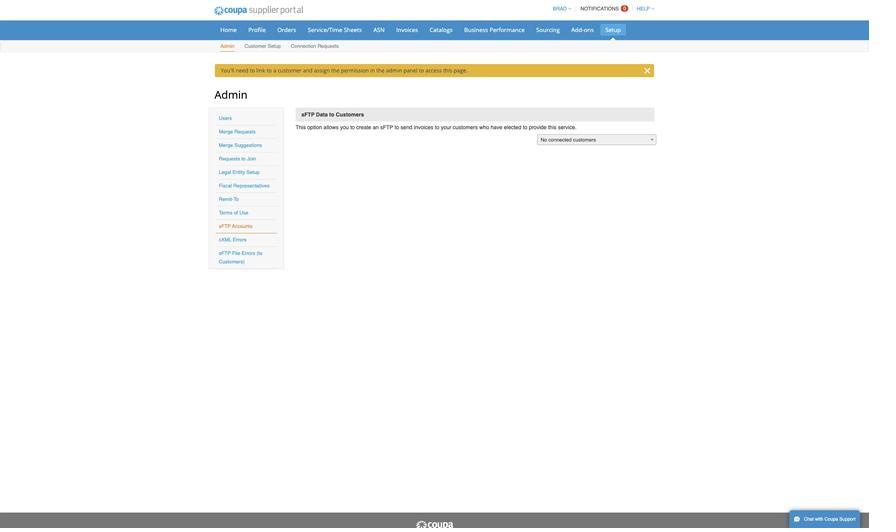 Task type: locate. For each thing, give the bounding box(es) containing it.
to left the 'link' at the left top of page
[[250, 67, 255, 74]]

setup down notifications 0
[[606, 26, 621, 34]]

2 horizontal spatial setup
[[606, 26, 621, 34]]

setup down join
[[247, 170, 260, 175]]

2 merge from the top
[[219, 143, 233, 148]]

service/time sheets
[[308, 26, 362, 34]]

permission
[[341, 67, 369, 74]]

0 horizontal spatial setup
[[247, 170, 260, 175]]

1 vertical spatial this
[[549, 124, 557, 131]]

profile
[[249, 26, 266, 34]]

profile link
[[244, 24, 271, 36]]

invoices
[[397, 26, 418, 34]]

0 horizontal spatial coupa supplier portal image
[[209, 1, 308, 20]]

sheets
[[344, 26, 362, 34]]

notifications
[[581, 6, 619, 12]]

merge down users link on the top left of the page
[[219, 129, 233, 135]]

customer setup
[[245, 43, 281, 49]]

merge down merge requests link
[[219, 143, 233, 148]]

errors down the 'accounts'
[[233, 237, 247, 243]]

admin
[[221, 43, 235, 49], [215, 87, 248, 102]]

sftp left data
[[302, 112, 315, 118]]

this right provide
[[549, 124, 557, 131]]

errors left (to
[[242, 251, 255, 256]]

admin down the you'll
[[215, 87, 248, 102]]

requests
[[318, 43, 339, 49], [235, 129, 256, 135], [219, 156, 240, 162]]

elected
[[504, 124, 522, 131]]

sftp inside sftp file errors (to customers)
[[219, 251, 231, 256]]

connection
[[291, 43, 316, 49]]

sftp file errors (to customers) link
[[219, 251, 263, 265]]

service/time
[[308, 26, 343, 34]]

customers down service.
[[573, 137, 597, 143]]

users
[[219, 115, 232, 121]]

this left 'page.'
[[444, 67, 453, 74]]

0 vertical spatial requests
[[318, 43, 339, 49]]

this
[[296, 124, 306, 131]]

(to
[[257, 251, 263, 256]]

invoices
[[414, 124, 434, 131]]

1 vertical spatial merge
[[219, 143, 233, 148]]

assign
[[314, 67, 330, 74]]

0 horizontal spatial this
[[444, 67, 453, 74]]

admin down home link
[[221, 43, 235, 49]]

send
[[401, 124, 413, 131]]

to
[[250, 67, 255, 74], [267, 67, 272, 74], [419, 67, 424, 74], [329, 112, 335, 118], [351, 124, 355, 131], [395, 124, 399, 131], [435, 124, 440, 131], [523, 124, 528, 131], [242, 156, 246, 162]]

1 vertical spatial admin
[[215, 87, 248, 102]]

0 vertical spatial admin
[[221, 43, 235, 49]]

sftp up cxml
[[219, 224, 231, 229]]

merge for merge requests
[[219, 129, 233, 135]]

remit-to link
[[219, 197, 239, 202]]

requests to join
[[219, 156, 256, 162]]

requests up legal
[[219, 156, 240, 162]]

customers
[[453, 124, 478, 131], [573, 137, 597, 143]]

admin inside "link"
[[221, 43, 235, 49]]

add-ons link
[[567, 24, 599, 36]]

an
[[373, 124, 379, 131]]

requests down service/time
[[318, 43, 339, 49]]

cxml
[[219, 237, 232, 243]]

1 merge from the top
[[219, 129, 233, 135]]

asn
[[374, 26, 385, 34]]

1 horizontal spatial customers
[[573, 137, 597, 143]]

the right assign
[[331, 67, 340, 74]]

accounts
[[232, 224, 253, 229]]

setup link
[[601, 24, 626, 36]]

entity
[[233, 170, 245, 175]]

coupa supplier portal image
[[209, 1, 308, 20], [416, 521, 454, 529]]

to left join
[[242, 156, 246, 162]]

cxml errors
[[219, 237, 247, 243]]

connection requests link
[[291, 42, 339, 52]]

customers
[[336, 112, 364, 118]]

sftp accounts
[[219, 224, 253, 229]]

requests for merge requests
[[235, 129, 256, 135]]

1 horizontal spatial coupa supplier portal image
[[416, 521, 454, 529]]

business performance
[[465, 26, 525, 34]]

add-
[[572, 26, 584, 34]]

sftp right an
[[381, 124, 393, 131]]

errors
[[233, 237, 247, 243], [242, 251, 255, 256]]

setup
[[606, 26, 621, 34], [268, 43, 281, 49], [247, 170, 260, 175]]

sftp file errors (to customers)
[[219, 251, 263, 265]]

1 vertical spatial setup
[[268, 43, 281, 49]]

setup right customer
[[268, 43, 281, 49]]

customers)
[[219, 259, 245, 265]]

add-ons
[[572, 26, 594, 34]]

join
[[247, 156, 256, 162]]

1 horizontal spatial setup
[[268, 43, 281, 49]]

1 horizontal spatial the
[[377, 67, 385, 74]]

1 vertical spatial requests
[[235, 129, 256, 135]]

the
[[331, 67, 340, 74], [377, 67, 385, 74]]

brad link
[[550, 6, 572, 12]]

fiscal
[[219, 183, 232, 189]]

merge
[[219, 129, 233, 135], [219, 143, 233, 148]]

sourcing
[[537, 26, 560, 34]]

panel
[[404, 67, 418, 74]]

2 the from the left
[[377, 67, 385, 74]]

0 vertical spatial merge
[[219, 129, 233, 135]]

sftp for sftp accounts
[[219, 224, 231, 229]]

access
[[426, 67, 442, 74]]

connection requests
[[291, 43, 339, 49]]

customers left who
[[453, 124, 478, 131]]

to
[[234, 197, 239, 202]]

0 horizontal spatial the
[[331, 67, 340, 74]]

requests up suggestions
[[235, 129, 256, 135]]

terms of use link
[[219, 210, 249, 216]]

No connected customers field
[[538, 134, 657, 146]]

1 vertical spatial errors
[[242, 251, 255, 256]]

admin link
[[220, 42, 235, 52]]

chat
[[805, 517, 814, 523]]

orders link
[[273, 24, 301, 36]]

sftp
[[302, 112, 315, 118], [381, 124, 393, 131], [219, 224, 231, 229], [219, 251, 231, 256]]

0 horizontal spatial customers
[[453, 124, 478, 131]]

1 vertical spatial customers
[[573, 137, 597, 143]]

business
[[465, 26, 488, 34]]

need
[[236, 67, 249, 74]]

navigation
[[550, 1, 655, 16]]

you
[[340, 124, 349, 131]]

file
[[232, 251, 240, 256]]

to right you
[[351, 124, 355, 131]]

home
[[221, 26, 237, 34]]

sftp up customers)
[[219, 251, 231, 256]]

to right data
[[329, 112, 335, 118]]

this
[[444, 67, 453, 74], [549, 124, 557, 131]]

merge suggestions
[[219, 143, 262, 148]]

in
[[371, 67, 375, 74]]

the right the in
[[377, 67, 385, 74]]

1 horizontal spatial this
[[549, 124, 557, 131]]



Task type: vqa. For each thing, say whether or not it's contained in the screenshot.
Brad link
yes



Task type: describe. For each thing, give the bounding box(es) containing it.
customer
[[245, 43, 267, 49]]

to left a
[[267, 67, 272, 74]]

connected
[[549, 137, 572, 143]]

remit-
[[219, 197, 234, 202]]

customer
[[278, 67, 302, 74]]

no
[[541, 137, 548, 143]]

0 vertical spatial setup
[[606, 26, 621, 34]]

legal entity setup link
[[219, 170, 260, 175]]

this option allows you to create an sftp to send invoices to your customers who have elected to provide this service.
[[296, 124, 577, 131]]

users link
[[219, 115, 232, 121]]

have
[[491, 124, 503, 131]]

brad
[[553, 6, 567, 12]]

requests to join link
[[219, 156, 256, 162]]

you'll need to link to a customer and assign the permission in the admin panel to access this page.
[[221, 67, 468, 74]]

remit-to
[[219, 197, 239, 202]]

page.
[[454, 67, 468, 74]]

use
[[240, 210, 249, 216]]

0 vertical spatial this
[[444, 67, 453, 74]]

merge suggestions link
[[219, 143, 262, 148]]

fiscal representatives link
[[219, 183, 270, 189]]

of
[[234, 210, 238, 216]]

terms of use
[[219, 210, 249, 216]]

help link
[[634, 6, 655, 12]]

catalogs link
[[425, 24, 458, 36]]

1 the from the left
[[331, 67, 340, 74]]

0
[[624, 5, 627, 11]]

customers inside "text box"
[[573, 137, 597, 143]]

chat with coupa support button
[[790, 511, 861, 529]]

option
[[308, 124, 322, 131]]

legal
[[219, 170, 231, 175]]

to right elected at top right
[[523, 124, 528, 131]]

support
[[840, 517, 856, 523]]

sftp for sftp data to customers
[[302, 112, 315, 118]]

2 vertical spatial setup
[[247, 170, 260, 175]]

service.
[[558, 124, 577, 131]]

coupa
[[825, 517, 839, 523]]

to left send
[[395, 124, 399, 131]]

performance
[[490, 26, 525, 34]]

cxml errors link
[[219, 237, 247, 243]]

notifications 0
[[581, 5, 627, 12]]

with
[[816, 517, 824, 523]]

catalogs
[[430, 26, 453, 34]]

sftp data to customers
[[302, 112, 364, 118]]

sftp accounts link
[[219, 224, 253, 229]]

merge for merge suggestions
[[219, 143, 233, 148]]

home link
[[216, 24, 242, 36]]

your
[[441, 124, 452, 131]]

allows
[[324, 124, 339, 131]]

asn link
[[369, 24, 390, 36]]

and
[[303, 67, 313, 74]]

fiscal representatives
[[219, 183, 270, 189]]

suggestions
[[235, 143, 262, 148]]

navigation containing notifications 0
[[550, 1, 655, 16]]

customer setup link
[[244, 42, 281, 52]]

2 vertical spatial requests
[[219, 156, 240, 162]]

orders
[[278, 26, 296, 34]]

No connected customers text field
[[538, 135, 657, 146]]

merge requests
[[219, 129, 256, 135]]

sftp for sftp file errors (to customers)
[[219, 251, 231, 256]]

a
[[273, 67, 276, 74]]

invoices link
[[392, 24, 423, 36]]

business performance link
[[460, 24, 530, 36]]

who
[[480, 124, 490, 131]]

link
[[257, 67, 265, 74]]

you'll
[[221, 67, 234, 74]]

to right panel
[[419, 67, 424, 74]]

1 vertical spatial coupa supplier portal image
[[416, 521, 454, 529]]

requests for connection requests
[[318, 43, 339, 49]]

merge requests link
[[219, 129, 256, 135]]

no connected customers
[[541, 137, 597, 143]]

errors inside sftp file errors (to customers)
[[242, 251, 255, 256]]

legal entity setup
[[219, 170, 260, 175]]

provide
[[529, 124, 547, 131]]

create
[[357, 124, 372, 131]]

0 vertical spatial coupa supplier portal image
[[209, 1, 308, 20]]

0 vertical spatial customers
[[453, 124, 478, 131]]

sourcing link
[[532, 24, 565, 36]]

terms
[[219, 210, 233, 216]]

to left the your
[[435, 124, 440, 131]]

data
[[316, 112, 328, 118]]

admin
[[386, 67, 402, 74]]

service/time sheets link
[[303, 24, 367, 36]]

0 vertical spatial errors
[[233, 237, 247, 243]]

chat with coupa support
[[805, 517, 856, 523]]



